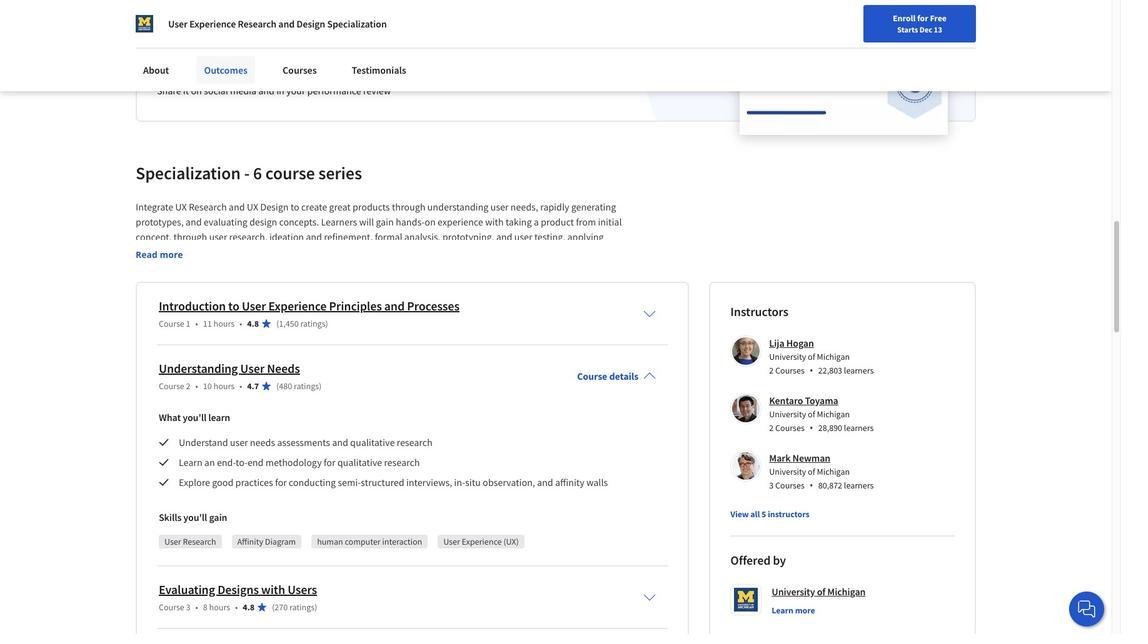 Task type: locate. For each thing, give the bounding box(es) containing it.
0 vertical spatial 4.8
[[247, 318, 259, 329]]

design up certificate in the top of the page
[[297, 18, 325, 30]]

1 horizontal spatial a
[[289, 246, 294, 258]]

) down users
[[315, 602, 317, 613]]

ideation
[[269, 231, 304, 243]]

2 vertical spatial hours
[[209, 602, 230, 613]]

1 vertical spatial research
[[189, 201, 227, 213]]

2 left "10"
[[186, 381, 190, 392]]

and left the in on the left top of the page
[[258, 84, 274, 97]]

0 vertical spatial experience
[[438, 216, 483, 228]]

0 vertical spatial research
[[397, 436, 433, 449]]

university for kentaro
[[769, 409, 806, 420]]

read more
[[136, 249, 183, 261]]

0 vertical spatial on
[[191, 84, 202, 97]]

a right earn
[[195, 36, 204, 58]]

0 vertical spatial 3
[[769, 480, 774, 491]]

• inside lija hogan university of michigan 2 courses • 22,803 learners
[[810, 364, 813, 378]]

1 vertical spatial more
[[795, 605, 815, 616]]

1 vertical spatial with
[[261, 582, 285, 598]]

on up analysis,
[[425, 216, 436, 228]]

courses up instructors
[[775, 480, 805, 491]]

22,803
[[818, 365, 842, 376]]

• inside 'kentaro toyama university of michigan 2 courses • 28,890 learners'
[[810, 421, 813, 435]]

• left 4.7
[[240, 381, 242, 392]]

learn more
[[772, 605, 815, 616]]

0 vertical spatial experience
[[189, 18, 236, 30]]

0 vertical spatial hours
[[214, 318, 235, 329]]

1 horizontal spatial )
[[319, 381, 322, 392]]

user for user experience research and design specialization
[[168, 18, 188, 30]]

0 horizontal spatial design
[[260, 201, 289, 213]]

design up design
[[260, 201, 289, 213]]

2 vertical spatial experience
[[462, 536, 502, 548]]

read more button
[[136, 248, 183, 261]]

will
[[359, 216, 374, 228]]

1 vertical spatial )
[[319, 381, 322, 392]]

university inside 'mark newman university of michigan 3 courses • 80,872 learners'
[[769, 466, 806, 478]]

situ
[[465, 476, 481, 489]]

1 horizontal spatial experience
[[268, 298, 327, 314]]

• left 8
[[195, 602, 198, 613]]

course for introduction to user experience principles and processes
[[159, 318, 184, 329]]

learners inside 'kentaro toyama university of michigan 2 courses • 28,890 learners'
[[844, 423, 874, 434]]

0 horizontal spatial great
[[296, 246, 317, 258]]

• left 28,890
[[810, 421, 813, 435]]

2 inside 'kentaro toyama university of michigan 2 courses • 28,890 learners'
[[769, 423, 774, 434]]

in-
[[454, 476, 465, 489]]

1 ux from the left
[[175, 201, 187, 213]]

more right the read
[[160, 249, 183, 261]]

research up evaluating
[[189, 201, 227, 213]]

hogan
[[786, 337, 814, 349]]

gain inside integrate ux research and ux design to create great products through understanding user needs, rapidly generating prototypes, and evaluating design concepts. learners will gain hands-on experience with taking a product from initial concept, through user research, ideation and refinement, formal analysis, prototyping, and user testing, applying perspectives and methods to ensure a great user experience at every step.
[[376, 216, 394, 228]]

credential
[[193, 69, 235, 82]]

from
[[576, 216, 596, 228]]

learners right "22,803"
[[844, 365, 874, 376]]

dec
[[920, 24, 932, 34]]

0 vertical spatial learners
[[844, 365, 874, 376]]

research up earn a career certificate
[[238, 18, 276, 30]]

design
[[249, 216, 277, 228]]

you'll for gain
[[183, 511, 207, 524]]

taking
[[506, 216, 532, 228]]

all
[[751, 509, 760, 520]]

0 horizontal spatial experience
[[189, 18, 236, 30]]

1 horizontal spatial great
[[329, 201, 351, 213]]

skills you'll gain
[[159, 511, 227, 524]]

1 horizontal spatial 3
[[769, 480, 774, 491]]

course details button
[[567, 353, 666, 400]]

computer
[[345, 536, 380, 548]]

1 horizontal spatial for
[[324, 456, 335, 469]]

with
[[485, 216, 504, 228], [261, 582, 285, 598]]

( down the evaluating designs with users
[[272, 602, 275, 613]]

• left "22,803"
[[810, 364, 813, 378]]

you'll left learn
[[183, 411, 206, 424]]

university up learn more button on the right of page
[[772, 586, 815, 598]]

) right 480
[[319, 381, 322, 392]]

lija hogan link
[[769, 337, 814, 349]]

profile,
[[307, 69, 337, 82]]

research inside integrate ux research and ux design to create great products through understanding user needs, rapidly generating prototypes, and evaluating design concepts. learners will gain hands-on experience with taking a product from initial concept, through user research, ideation and refinement, formal analysis, prototyping, and user testing, applying perspectives and methods to ensure a great user experience at every step.
[[189, 201, 227, 213]]

2 horizontal spatial for
[[917, 13, 928, 24]]

1 vertical spatial learn
[[772, 605, 793, 616]]

learners inside lija hogan university of michigan 2 courses • 22,803 learners
[[844, 365, 874, 376]]

a
[[195, 36, 204, 58], [534, 216, 539, 228], [289, 246, 294, 258]]

experience down refinement,
[[339, 246, 385, 258]]

2 vertical spatial research
[[183, 536, 216, 548]]

for inside the enroll for free starts dec 13
[[917, 13, 928, 24]]

applying
[[567, 231, 604, 243]]

of
[[808, 351, 815, 363], [808, 409, 815, 420], [808, 466, 815, 478], [817, 586, 826, 598]]

research for ux
[[189, 201, 227, 213]]

4.8 left "1,450"
[[247, 318, 259, 329]]

1 vertical spatial a
[[534, 216, 539, 228]]

experience left (ux)
[[462, 536, 502, 548]]

( down needs
[[276, 381, 279, 392]]

your up media in the top left of the page
[[248, 69, 267, 82]]

specialization up testimonials link
[[327, 18, 387, 30]]

on inside integrate ux research and ux design to create great products through understanding user needs, rapidly generating prototypes, and evaluating design concepts. learners will gain hands-on experience with taking a product from initial concept, through user research, ideation and refinement, formal analysis, prototyping, and user testing, applying perspectives and methods to ensure a great user experience at every step.
[[425, 216, 436, 228]]

learn for learn an end-to-end methodology for qualitative research
[[179, 456, 202, 469]]

2 learners from the top
[[844, 423, 874, 434]]

understand user needs assessments and qualitative research
[[179, 436, 433, 449]]

with left taking
[[485, 216, 504, 228]]

michigan for newman
[[817, 466, 850, 478]]

2 vertical spatial )
[[315, 602, 317, 613]]

hours for understanding
[[214, 381, 235, 392]]

1 vertical spatial design
[[260, 201, 289, 213]]

university down kentaro
[[769, 409, 806, 420]]

show notifications image
[[943, 16, 958, 31]]

it
[[183, 84, 189, 97]]

courses for mark
[[775, 480, 805, 491]]

11
[[203, 318, 212, 329]]

course left details
[[577, 370, 607, 383]]

to up media in the top left of the page
[[237, 69, 246, 82]]

1 horizontal spatial more
[[795, 605, 815, 616]]

1 horizontal spatial through
[[392, 201, 425, 213]]

learn
[[179, 456, 202, 469], [772, 605, 793, 616]]

human computer interaction
[[317, 536, 422, 548]]

0 horizontal spatial ux
[[175, 201, 187, 213]]

assessments
[[277, 436, 330, 449]]

courses inside lija hogan university of michigan 2 courses • 22,803 learners
[[775, 365, 805, 376]]

of for hogan
[[808, 351, 815, 363]]

0 horizontal spatial on
[[191, 84, 202, 97]]

linkedin
[[269, 69, 305, 82]]

0 horizontal spatial experience
[[339, 246, 385, 258]]

ux
[[175, 201, 187, 213], [247, 201, 258, 213]]

0 vertical spatial research
[[238, 18, 276, 30]]

1 horizontal spatial with
[[485, 216, 504, 228]]

courses inside 'kentaro toyama university of michigan 2 courses • 28,890 learners'
[[775, 423, 805, 434]]

ratings down introduction to user experience principles and processes
[[300, 318, 325, 329]]

design inside integrate ux research and ux design to create great products through understanding user needs, rapidly generating prototypes, and evaluating design concepts. learners will gain hands-on experience with taking a product from initial concept, through user research, ideation and refinement, formal analysis, prototyping, and user testing, applying perspectives and methods to ensure a great user experience at every step.
[[260, 201, 289, 213]]

1 vertical spatial you'll
[[183, 511, 207, 524]]

0 vertical spatial with
[[485, 216, 504, 228]]

3 left 8
[[186, 602, 190, 613]]

2 horizontal spatial experience
[[462, 536, 502, 548]]

4.8 for with
[[243, 602, 255, 613]]

qualitative up semi-
[[337, 456, 382, 469]]

0 horizontal spatial specialization
[[136, 162, 241, 184]]

experience up ( 1,450 ratings )
[[268, 298, 327, 314]]

1 vertical spatial hours
[[214, 381, 235, 392]]

michigan inside 'kentaro toyama university of michigan 2 courses • 28,890 learners'
[[817, 409, 850, 420]]

2 vertical spatial for
[[275, 476, 287, 489]]

1 vertical spatial 3
[[186, 602, 190, 613]]

michigan inside 'mark newman university of michigan 3 courses • 80,872 learners'
[[817, 466, 850, 478]]

0 vertical spatial (
[[276, 318, 279, 329]]

mark newman university of michigan 3 courses • 80,872 learners
[[769, 452, 874, 493]]

1 vertical spatial ratings
[[294, 381, 319, 392]]

-
[[244, 162, 250, 184]]

user down evaluating
[[209, 231, 227, 243]]

0 horizontal spatial gain
[[209, 511, 227, 524]]

1 vertical spatial (
[[276, 381, 279, 392]]

1 vertical spatial on
[[425, 216, 436, 228]]

gain up formal
[[376, 216, 394, 228]]

for up "conducting"
[[324, 456, 335, 469]]

user for user research
[[164, 536, 181, 548]]

outcomes link
[[197, 56, 255, 84]]

1 vertical spatial 4.8
[[243, 602, 255, 613]]

university inside 'kentaro toyama university of michigan 2 courses • 28,890 learners'
[[769, 409, 806, 420]]

( down introduction to user experience principles and processes link
[[276, 318, 279, 329]]

) for needs
[[319, 381, 322, 392]]

mark newman image
[[732, 453, 760, 480]]

your right the in on the left top of the page
[[286, 84, 305, 97]]

1 vertical spatial learners
[[844, 423, 874, 434]]

you'll up user research
[[183, 511, 207, 524]]

courses down kentaro
[[775, 423, 805, 434]]

and left evaluating
[[186, 216, 202, 228]]

starts
[[897, 24, 918, 34]]

learn left an
[[179, 456, 202, 469]]

learn inside button
[[772, 605, 793, 616]]

2 down lija
[[769, 365, 774, 376]]

0 horizontal spatial with
[[261, 582, 285, 598]]

a down ideation
[[289, 246, 294, 258]]

great down ideation
[[296, 246, 317, 258]]

0 vertical spatial gain
[[376, 216, 394, 228]]

an
[[204, 456, 215, 469]]

review
[[363, 84, 391, 97]]

1 horizontal spatial on
[[425, 216, 436, 228]]

what you'll learn
[[159, 411, 230, 424]]

university down the mark
[[769, 466, 806, 478]]

coursera career certificate image
[[740, 1, 948, 135]]

0 vertical spatial through
[[392, 201, 425, 213]]

hours right 11
[[214, 318, 235, 329]]

ratings for with
[[289, 602, 315, 613]]

user down refinement,
[[319, 246, 337, 258]]

3 inside 'mark newman university of michigan 3 courses • 80,872 learners'
[[769, 480, 774, 491]]

None search field
[[178, 8, 478, 33]]

course left 1
[[159, 318, 184, 329]]

michigan inside lija hogan university of michigan 2 courses • 22,803 learners
[[817, 351, 850, 363]]

1 horizontal spatial specialization
[[327, 18, 387, 30]]

courses down lija hogan "link"
[[775, 365, 805, 376]]

0 vertical spatial ratings
[[300, 318, 325, 329]]

0 vertical spatial specialization
[[327, 18, 387, 30]]

mark
[[769, 452, 791, 465]]

1 vertical spatial for
[[324, 456, 335, 469]]

understanding user needs
[[159, 361, 300, 376]]

learners inside 'mark newman university of michigan 3 courses • 80,872 learners'
[[844, 480, 874, 491]]

4.8 down designs
[[243, 602, 255, 613]]

explore good practices for conducting semi-structured interviews, in-situ observation, and affinity walls
[[179, 476, 608, 489]]

learners for kentaro toyama
[[844, 423, 874, 434]]

learners
[[844, 365, 874, 376], [844, 423, 874, 434], [844, 480, 874, 491]]

hours right 8
[[209, 602, 230, 613]]

0 vertical spatial 2
[[769, 365, 774, 376]]

10
[[203, 381, 212, 392]]

1 vertical spatial your
[[286, 84, 305, 97]]

0 horizontal spatial )
[[315, 602, 317, 613]]

1 horizontal spatial gain
[[376, 216, 394, 228]]

on inside add this credential to your linkedin profile, resume, or cv share it on social media and in your performance review
[[191, 84, 202, 97]]

2 up the mark
[[769, 423, 774, 434]]

evaluating designs with users
[[159, 582, 317, 598]]

for down methodology
[[275, 476, 287, 489]]

research up explore good practices for conducting semi-structured interviews, in-situ observation, and affinity walls
[[384, 456, 420, 469]]

for up dec on the right top of the page
[[917, 13, 928, 24]]

2 vertical spatial (
[[272, 602, 275, 613]]

1 vertical spatial through
[[174, 231, 207, 243]]

ratings down users
[[289, 602, 315, 613]]

4.7
[[247, 381, 259, 392]]

2 vertical spatial 2
[[769, 423, 774, 434]]

0 vertical spatial your
[[248, 69, 267, 82]]

research
[[238, 18, 276, 30], [189, 201, 227, 213], [183, 536, 216, 548]]

more down university of michigan link
[[795, 605, 815, 616]]

0 horizontal spatial for
[[275, 476, 287, 489]]

experience down understanding
[[438, 216, 483, 228]]

through up perspectives
[[174, 231, 207, 243]]

1 vertical spatial great
[[296, 246, 317, 258]]

affinity
[[555, 476, 584, 489]]

experience up career
[[189, 18, 236, 30]]

resume,
[[339, 69, 373, 82]]

your
[[248, 69, 267, 82], [286, 84, 305, 97]]

2 horizontal spatial a
[[534, 216, 539, 228]]

) for user
[[325, 318, 328, 329]]

of inside 'kentaro toyama university of michigan 2 courses • 28,890 learners'
[[808, 409, 815, 420]]

university of michigan
[[772, 586, 866, 598]]

) down introduction to user experience principles and processes
[[325, 318, 328, 329]]

0 horizontal spatial your
[[248, 69, 267, 82]]

on right "it" on the top left of page
[[191, 84, 202, 97]]

experience
[[438, 216, 483, 228], [339, 246, 385, 258]]

( 480 ratings )
[[276, 381, 322, 392]]

0 horizontal spatial more
[[160, 249, 183, 261]]

courses inside 'mark newman university of michigan 3 courses • 80,872 learners'
[[775, 480, 805, 491]]

of inside 'mark newman university of michigan 3 courses • 80,872 learners'
[[808, 466, 815, 478]]

1 horizontal spatial experience
[[438, 216, 483, 228]]

0 vertical spatial for
[[917, 13, 928, 24]]

add this credential to your linkedin profile, resume, or cv share it on social media and in your performance review
[[157, 69, 396, 97]]

research down skills you'll gain
[[183, 536, 216, 548]]

ux up prototypes,
[[175, 201, 187, 213]]

a right taking
[[534, 216, 539, 228]]

university of michigan image
[[136, 15, 153, 33]]

research up interviews,
[[397, 436, 433, 449]]

user experience (ux)
[[443, 536, 519, 548]]

3 learners from the top
[[844, 480, 874, 491]]

analysis,
[[404, 231, 441, 243]]

to
[[237, 69, 246, 82], [291, 201, 299, 213], [248, 246, 256, 258], [228, 298, 239, 314]]

• left 80,872
[[810, 479, 813, 493]]

kentaro toyama university of michigan 2 courses • 28,890 learners
[[769, 394, 874, 435]]

4.8 for user
[[247, 318, 259, 329]]

to-
[[236, 456, 248, 469]]

testing,
[[534, 231, 565, 243]]

hands-
[[396, 216, 425, 228]]

certificate
[[258, 36, 333, 58]]

(ux)
[[503, 536, 519, 548]]

hours right "10"
[[214, 381, 235, 392]]

0 vertical spatial )
[[325, 318, 328, 329]]

through up 'hands-'
[[392, 201, 425, 213]]

you'll
[[183, 411, 206, 424], [183, 511, 207, 524]]

more for read more
[[160, 249, 183, 261]]

of for newman
[[808, 466, 815, 478]]

2 vertical spatial learners
[[844, 480, 874, 491]]

1 vertical spatial experience
[[339, 246, 385, 258]]

courses for lija
[[775, 365, 805, 376]]

by
[[773, 553, 786, 568]]

learners right 28,890
[[844, 423, 874, 434]]

0 horizontal spatial a
[[195, 36, 204, 58]]

3 down the mark
[[769, 480, 774, 491]]

of inside lija hogan university of michigan 2 courses • 22,803 learners
[[808, 351, 815, 363]]

great up learners at the left of page
[[329, 201, 351, 213]]

specialization up integrate
[[136, 162, 241, 184]]

chat with us image
[[1077, 600, 1097, 620]]

through
[[392, 201, 425, 213], [174, 231, 207, 243]]

and down concepts.
[[306, 231, 322, 243]]

university inside lija hogan university of michigan 2 courses • 22,803 learners
[[769, 351, 806, 363]]

2 for lija hogan
[[769, 365, 774, 376]]

earn a career certificate
[[157, 36, 333, 58]]

0 horizontal spatial through
[[174, 231, 207, 243]]

2 horizontal spatial )
[[325, 318, 328, 329]]

1 horizontal spatial your
[[286, 84, 305, 97]]

1 vertical spatial experience
[[268, 298, 327, 314]]

university for lija
[[769, 351, 806, 363]]

qualitative up structured
[[350, 436, 395, 449]]

0 vertical spatial you'll
[[183, 411, 206, 424]]

2 inside lija hogan university of michigan 2 courses • 22,803 learners
[[769, 365, 774, 376]]

0 vertical spatial more
[[160, 249, 183, 261]]

course up what
[[159, 381, 184, 392]]

english button
[[849, 0, 925, 41]]

ux up design
[[247, 201, 258, 213]]

course down evaluating
[[159, 602, 184, 613]]

learners right 80,872
[[844, 480, 874, 491]]

university down lija hogan "link"
[[769, 351, 806, 363]]

ratings right 480
[[294, 381, 319, 392]]

0 vertical spatial design
[[297, 18, 325, 30]]

2 vertical spatial ratings
[[289, 602, 315, 613]]

interaction
[[382, 536, 422, 548]]

1 horizontal spatial learn
[[772, 605, 793, 616]]

or
[[375, 69, 383, 82]]

experience for user experience research and design specialization
[[189, 18, 236, 30]]

1 learners from the top
[[844, 365, 874, 376]]

1 horizontal spatial ux
[[247, 201, 258, 213]]

0 horizontal spatial learn
[[179, 456, 202, 469]]

affinity diagram
[[237, 536, 296, 548]]

course for understanding user needs
[[159, 381, 184, 392]]

0 vertical spatial learn
[[179, 456, 202, 469]]

user for user experience (ux)
[[443, 536, 460, 548]]



Task type: vqa. For each thing, say whether or not it's contained in the screenshot.


Task type: describe. For each thing, give the bounding box(es) containing it.
enroll for free starts dec 13
[[893, 13, 947, 34]]

1 vertical spatial 2
[[186, 381, 190, 392]]

and left processes at the left top of page
[[384, 298, 405, 314]]

lija
[[769, 337, 784, 349]]

needs
[[267, 361, 300, 376]]

processes
[[407, 298, 460, 314]]

university for mark
[[769, 466, 806, 478]]

and left affinity
[[537, 476, 553, 489]]

courses for kentaro
[[775, 423, 805, 434]]

kentaro toyama image
[[732, 395, 760, 423]]

generating
[[571, 201, 616, 213]]

and inside add this credential to your linkedin profile, resume, or cv share it on social media and in your performance review
[[258, 84, 274, 97]]

user experience research and design specialization
[[168, 18, 387, 30]]

0 horizontal spatial 3
[[186, 602, 190, 613]]

english
[[872, 14, 902, 27]]

course 1 • 11 hours •
[[159, 318, 242, 329]]

more for learn more
[[795, 605, 815, 616]]

evaluating
[[159, 582, 215, 598]]

of for toyama
[[808, 409, 815, 420]]

course inside dropdown button
[[577, 370, 607, 383]]

28,890
[[818, 423, 842, 434]]

courses link
[[275, 56, 324, 84]]

end
[[248, 456, 264, 469]]

( 270 ratings )
[[272, 602, 317, 613]]

view
[[731, 509, 749, 520]]

skills
[[159, 511, 181, 524]]

• down evaluating designs with users link
[[235, 602, 238, 613]]

user research
[[164, 536, 216, 548]]

michigan for toyama
[[817, 409, 850, 420]]

to down research,
[[248, 246, 256, 258]]

2 vertical spatial a
[[289, 246, 294, 258]]

michigan for hogan
[[817, 351, 850, 363]]

( for with
[[272, 602, 275, 613]]

about
[[143, 64, 169, 76]]

80,872
[[818, 480, 842, 491]]

• right 11
[[240, 318, 242, 329]]

• right 1
[[195, 318, 198, 329]]

learn an end-to-end methodology for qualitative research
[[179, 456, 420, 469]]

earn
[[157, 36, 191, 58]]

to up course 1 • 11 hours •
[[228, 298, 239, 314]]

and right "assessments"
[[332, 436, 348, 449]]

6
[[253, 162, 262, 184]]

8
[[203, 602, 207, 613]]

( for needs
[[276, 381, 279, 392]]

at
[[387, 246, 395, 258]]

structured
[[361, 476, 404, 489]]

1 vertical spatial specialization
[[136, 162, 241, 184]]

prototyping,
[[443, 231, 494, 243]]

this
[[175, 69, 191, 82]]

semi-
[[338, 476, 361, 489]]

1 vertical spatial research
[[384, 456, 420, 469]]

0 vertical spatial qualitative
[[350, 436, 395, 449]]

and up evaluating
[[229, 201, 245, 213]]

ensure
[[258, 246, 287, 258]]

hours for evaluating
[[209, 602, 230, 613]]

to up concepts.
[[291, 201, 299, 213]]

evaluating
[[204, 216, 247, 228]]

13
[[934, 24, 942, 34]]

5
[[762, 509, 766, 520]]

user up taking
[[491, 201, 509, 213]]

2 for kentaro toyama
[[769, 423, 774, 434]]

share
[[157, 84, 181, 97]]

view all 5 instructors
[[731, 509, 809, 520]]

initial
[[598, 216, 622, 228]]

lija hogan image
[[732, 338, 760, 365]]

instructors
[[731, 304, 788, 319]]

course for evaluating designs with users
[[159, 602, 184, 613]]

learners for lija hogan
[[844, 365, 874, 376]]

0 vertical spatial a
[[195, 36, 204, 58]]

experience for user experience (ux)
[[462, 536, 502, 548]]

cv
[[385, 69, 396, 82]]

2 ux from the left
[[247, 201, 258, 213]]

about link
[[136, 56, 177, 84]]

users
[[288, 582, 317, 598]]

user up to-
[[230, 436, 248, 449]]

designs
[[218, 582, 259, 598]]

courses down certificate in the top of the page
[[283, 64, 317, 76]]

learn more button
[[772, 605, 815, 617]]

view all 5 instructors button
[[731, 508, 809, 521]]

you'll for learn
[[183, 411, 206, 424]]

diagram
[[265, 536, 296, 548]]

user down taking
[[514, 231, 532, 243]]

rapidly
[[540, 201, 569, 213]]

( 1,450 ratings )
[[276, 318, 328, 329]]

end-
[[217, 456, 236, 469]]

free
[[930, 13, 947, 24]]

research for experience
[[238, 18, 276, 30]]

interviews,
[[406, 476, 452, 489]]

1 vertical spatial gain
[[209, 511, 227, 524]]

• inside 'mark newman university of michigan 3 courses • 80,872 learners'
[[810, 479, 813, 493]]

observation,
[[483, 476, 535, 489]]

testimonials link
[[344, 56, 414, 84]]

toyama
[[805, 394, 838, 407]]

details
[[609, 370, 639, 383]]

understanding user needs link
[[159, 361, 300, 376]]

hours for introduction
[[214, 318, 235, 329]]

) for with
[[315, 602, 317, 613]]

270
[[275, 602, 288, 613]]

and down taking
[[496, 231, 512, 243]]

0 vertical spatial great
[[329, 201, 351, 213]]

refinement,
[[324, 231, 373, 243]]

explore
[[179, 476, 210, 489]]

walls
[[586, 476, 608, 489]]

ratings for needs
[[294, 381, 319, 392]]

good
[[212, 476, 233, 489]]

product
[[541, 216, 574, 228]]

learn for learn more
[[772, 605, 793, 616]]

practices
[[235, 476, 273, 489]]

newman
[[793, 452, 830, 465]]

formal
[[375, 231, 402, 243]]

introduction to user experience principles and processes
[[159, 298, 460, 314]]

1 vertical spatial qualitative
[[337, 456, 382, 469]]

to inside add this credential to your linkedin profile, resume, or cv share it on social media and in your performance review
[[237, 69, 246, 82]]

course
[[265, 162, 315, 184]]

outcomes
[[204, 64, 248, 76]]

• left "10"
[[195, 381, 198, 392]]

ratings for user
[[300, 318, 325, 329]]

read
[[136, 249, 157, 261]]

concepts.
[[279, 216, 319, 228]]

affinity
[[237, 536, 263, 548]]

conducting
[[289, 476, 336, 489]]

and up certificate in the top of the page
[[278, 18, 295, 30]]

with inside integrate ux research and ux design to create great products through understanding user needs, rapidly generating prototypes, and evaluating design concepts. learners will gain hands-on experience with taking a product from initial concept, through user research, ideation and refinement, formal analysis, prototyping, and user testing, applying perspectives and methods to ensure a great user experience at every step.
[[485, 216, 504, 228]]

learners for mark newman
[[844, 480, 874, 491]]

course details
[[577, 370, 639, 383]]

course 2 • 10 hours •
[[159, 381, 242, 392]]

perspectives
[[136, 246, 188, 258]]

and left "methods"
[[190, 246, 206, 258]]

( for user
[[276, 318, 279, 329]]

what
[[159, 411, 181, 424]]

1 horizontal spatial design
[[297, 18, 325, 30]]

kentaro
[[769, 394, 803, 407]]

add
[[157, 69, 173, 82]]

480
[[279, 381, 292, 392]]

needs,
[[511, 201, 538, 213]]

evaluating designs with users link
[[159, 582, 317, 598]]



